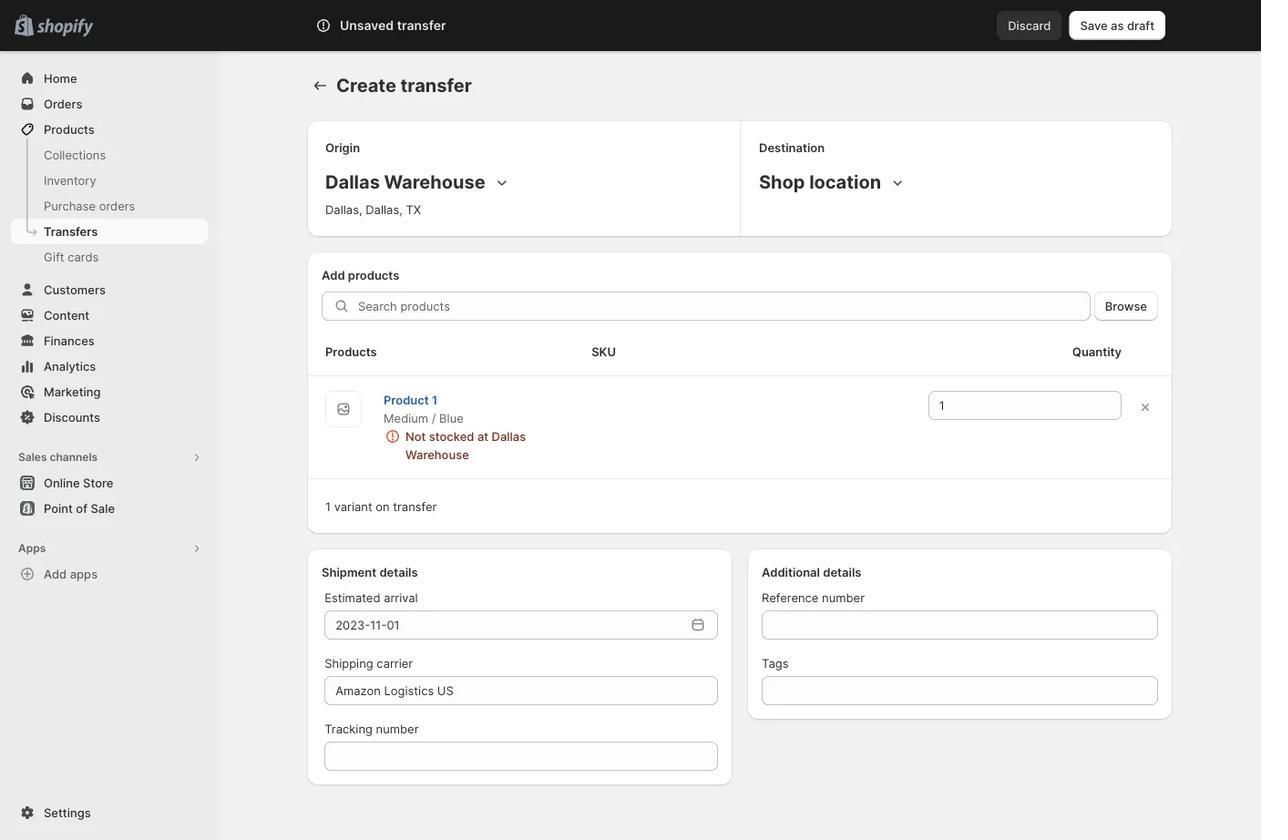 Task type: locate. For each thing, give the bounding box(es) containing it.
0 vertical spatial dallas
[[325, 171, 380, 193]]

number right tracking
[[376, 722, 419, 736]]

1 up '/'
[[432, 393, 438, 407]]

1 vertical spatial add
[[44, 567, 67, 581]]

1 vertical spatial number
[[376, 722, 419, 736]]

1
[[432, 393, 438, 407], [325, 499, 331, 514]]

number for reference number
[[822, 591, 865, 605]]

transfer right on
[[393, 499, 437, 514]]

1 vertical spatial warehouse
[[406, 447, 469, 462]]

products up collections
[[44, 122, 95, 136]]

details up arrival
[[379, 565, 418, 579]]

1 vertical spatial products
[[325, 344, 377, 359]]

dallas,
[[325, 202, 362, 216], [366, 202, 403, 216]]

quantity
[[1073, 344, 1122, 359]]

discard link
[[997, 11, 1062, 40]]

of
[[76, 501, 87, 515]]

1 vertical spatial dallas
[[492, 429, 526, 443]]

inventory
[[44, 173, 96, 187]]

number down additional details
[[822, 591, 865, 605]]

0 vertical spatial 1
[[432, 393, 438, 407]]

1 variant on transfer
[[325, 499, 437, 514]]

shipment
[[322, 565, 377, 579]]

products
[[348, 268, 399, 282]]

arrival
[[384, 591, 418, 605]]

Tags text field
[[762, 676, 1158, 705]]

tags
[[762, 656, 789, 670]]

1 dallas, from the left
[[325, 202, 362, 216]]

gift
[[44, 250, 64, 264]]

1 vertical spatial 1
[[325, 499, 331, 514]]

transfer for unsaved transfer
[[397, 18, 446, 33]]

save as draft
[[1080, 18, 1155, 32]]

1 details from the left
[[379, 565, 418, 579]]

1 horizontal spatial details
[[823, 565, 862, 579]]

orders
[[44, 97, 82, 111]]

product 1 medium / blue
[[384, 393, 464, 425]]

shopify image
[[37, 19, 93, 37]]

shop location button
[[756, 168, 911, 197]]

save
[[1080, 18, 1108, 32]]

location
[[809, 171, 881, 193]]

warehouse
[[384, 171, 485, 193], [406, 447, 469, 462]]

carrier
[[377, 656, 413, 670]]

dallas
[[325, 171, 380, 193], [492, 429, 526, 443]]

dallas inside not stocked at dallas warehouse
[[492, 429, 526, 443]]

2 details from the left
[[823, 565, 862, 579]]

dallas, left tx
[[366, 202, 403, 216]]

home
[[44, 71, 77, 85]]

dallas, dallas, tx
[[325, 202, 421, 216]]

0 vertical spatial add
[[322, 268, 345, 282]]

transfer for create transfer
[[401, 74, 472, 97]]

2 vertical spatial transfer
[[393, 499, 437, 514]]

details
[[379, 565, 418, 579], [823, 565, 862, 579]]

None number field
[[929, 391, 1095, 420]]

inventory link
[[11, 168, 208, 193]]

home link
[[11, 66, 208, 91]]

add left apps
[[44, 567, 67, 581]]

1 left variant at left
[[325, 499, 331, 514]]

dallas warehouse button
[[322, 168, 515, 197]]

shop location
[[759, 171, 881, 193]]

1 horizontal spatial 1
[[432, 393, 438, 407]]

1 horizontal spatial dallas,
[[366, 202, 403, 216]]

warehouse down stocked
[[406, 447, 469, 462]]

warehouse up tx
[[384, 171, 485, 193]]

browse
[[1105, 299, 1147, 313]]

product
[[384, 393, 429, 407]]

0 vertical spatial transfer
[[397, 18, 446, 33]]

1 horizontal spatial number
[[822, 591, 865, 605]]

add products
[[322, 268, 399, 282]]

sales
[[18, 451, 47, 464]]

estimated arrival
[[325, 591, 418, 605]]

point of sale
[[44, 501, 115, 515]]

shipping
[[325, 656, 373, 670]]

dallas, down origin on the top left of the page
[[325, 202, 362, 216]]

discounts link
[[11, 405, 208, 430]]

0 vertical spatial number
[[822, 591, 865, 605]]

0 horizontal spatial dallas
[[325, 171, 380, 193]]

transfer
[[397, 18, 446, 33], [401, 74, 472, 97], [393, 499, 437, 514]]

add for add products
[[322, 268, 345, 282]]

reference
[[762, 591, 819, 605]]

add left products
[[322, 268, 345, 282]]

add inside button
[[44, 567, 67, 581]]

add for add apps
[[44, 567, 67, 581]]

collections
[[44, 148, 106, 162]]

orders link
[[11, 91, 208, 117]]

analytics
[[44, 359, 96, 373]]

add apps button
[[11, 561, 208, 587]]

0 horizontal spatial number
[[376, 722, 419, 736]]

products
[[44, 122, 95, 136], [325, 344, 377, 359]]

number
[[822, 591, 865, 605], [376, 722, 419, 736]]

collections link
[[11, 142, 208, 168]]

1 vertical spatial transfer
[[401, 74, 472, 97]]

products down add products
[[325, 344, 377, 359]]

at
[[477, 429, 489, 443]]

1 inside product 1 medium / blue
[[432, 393, 438, 407]]

1 horizontal spatial dallas
[[492, 429, 526, 443]]

discounts
[[44, 410, 100, 424]]

transfer down search
[[401, 74, 472, 97]]

0 horizontal spatial details
[[379, 565, 418, 579]]

point
[[44, 501, 73, 515]]

dallas right at
[[492, 429, 526, 443]]

cards
[[68, 250, 99, 264]]

1 horizontal spatial add
[[322, 268, 345, 282]]

0 vertical spatial warehouse
[[384, 171, 485, 193]]

variant
[[334, 499, 372, 514]]

details for additional details
[[823, 565, 862, 579]]

gift cards link
[[11, 244, 208, 270]]

0 horizontal spatial dallas,
[[325, 202, 362, 216]]

dallas up dallas, dallas, tx
[[325, 171, 380, 193]]

transfer right unsaved
[[397, 18, 446, 33]]

channels
[[50, 451, 98, 464]]

store
[[83, 476, 113, 490]]

apps
[[18, 542, 46, 555]]

details up reference number
[[823, 565, 862, 579]]

online
[[44, 476, 80, 490]]

0 horizontal spatial add
[[44, 567, 67, 581]]

0 vertical spatial products
[[44, 122, 95, 136]]

search
[[396, 18, 435, 32]]

transfers link
[[11, 219, 208, 244]]



Task type: vqa. For each thing, say whether or not it's contained in the screenshot.
1 Variant On Transfer
yes



Task type: describe. For each thing, give the bounding box(es) containing it.
finances link
[[11, 328, 208, 354]]

settings
[[44, 806, 91, 820]]

purchase orders link
[[11, 193, 208, 219]]

estimated
[[325, 591, 381, 605]]

stocked
[[429, 429, 474, 443]]

product 1 link
[[384, 393, 438, 407]]

additional details
[[762, 565, 862, 579]]

tracking number
[[325, 722, 419, 736]]

warehouse inside dropdown button
[[384, 171, 485, 193]]

sales channels
[[18, 451, 98, 464]]

finances
[[44, 334, 95, 348]]

sku
[[592, 344, 616, 359]]

details for shipment details
[[379, 565, 418, 579]]

shop
[[759, 171, 805, 193]]

dallas inside dallas warehouse dropdown button
[[325, 171, 380, 193]]

reference number
[[762, 591, 865, 605]]

purchase orders
[[44, 199, 135, 213]]

analytics link
[[11, 354, 208, 379]]

gift cards
[[44, 250, 99, 264]]

tx
[[406, 202, 421, 216]]

marketing
[[44, 385, 101, 399]]

orders
[[99, 199, 135, 213]]

on
[[376, 499, 390, 514]]

Reference number text field
[[762, 611, 1158, 640]]

products link
[[11, 117, 208, 142]]

apps
[[70, 567, 98, 581]]

dallas warehouse
[[325, 171, 485, 193]]

create
[[336, 74, 396, 97]]

draft
[[1127, 18, 1155, 32]]

apps button
[[11, 536, 208, 561]]

Search products text field
[[358, 292, 1091, 321]]

0 horizontal spatial 1
[[325, 499, 331, 514]]

additional
[[762, 565, 820, 579]]

online store
[[44, 476, 113, 490]]

destination
[[759, 140, 825, 154]]

save as draft button
[[1069, 11, 1166, 40]]

shipping carrier
[[325, 656, 413, 670]]

/
[[432, 411, 436, 425]]

sales channels button
[[11, 445, 208, 470]]

number for tracking number
[[376, 722, 419, 736]]

add apps
[[44, 567, 98, 581]]

online store button
[[0, 470, 219, 496]]

origin
[[325, 140, 360, 154]]

browse button
[[1094, 292, 1158, 321]]

Shipping carrier text field
[[325, 676, 718, 705]]

warehouse inside not stocked at dallas warehouse
[[406, 447, 469, 462]]

tracking
[[325, 722, 373, 736]]

shipment details
[[322, 565, 418, 579]]

1 horizontal spatial products
[[325, 344, 377, 359]]

purchase
[[44, 199, 96, 213]]

point of sale link
[[11, 496, 208, 521]]

marketing link
[[11, 379, 208, 405]]

as
[[1111, 18, 1124, 32]]

settings link
[[11, 800, 208, 826]]

2 dallas, from the left
[[366, 202, 403, 216]]

customers link
[[11, 277, 208, 303]]

discard
[[1008, 18, 1051, 32]]

Tracking number text field
[[325, 742, 718, 771]]

Estimated arrival text field
[[325, 611, 685, 640]]

not stocked at dallas warehouse
[[406, 429, 526, 462]]

point of sale button
[[0, 496, 219, 521]]

sale
[[91, 501, 115, 515]]

unsaved transfer
[[340, 18, 446, 33]]

0 horizontal spatial products
[[44, 122, 95, 136]]

content link
[[11, 303, 208, 328]]

unsaved
[[340, 18, 394, 33]]

content
[[44, 308, 89, 322]]

create transfer
[[336, 74, 472, 97]]

transfers
[[44, 224, 98, 238]]

medium
[[384, 411, 428, 425]]

online store link
[[11, 470, 208, 496]]

customers
[[44, 283, 106, 297]]

search button
[[366, 11, 895, 40]]

not
[[406, 429, 426, 443]]

blue
[[439, 411, 464, 425]]



